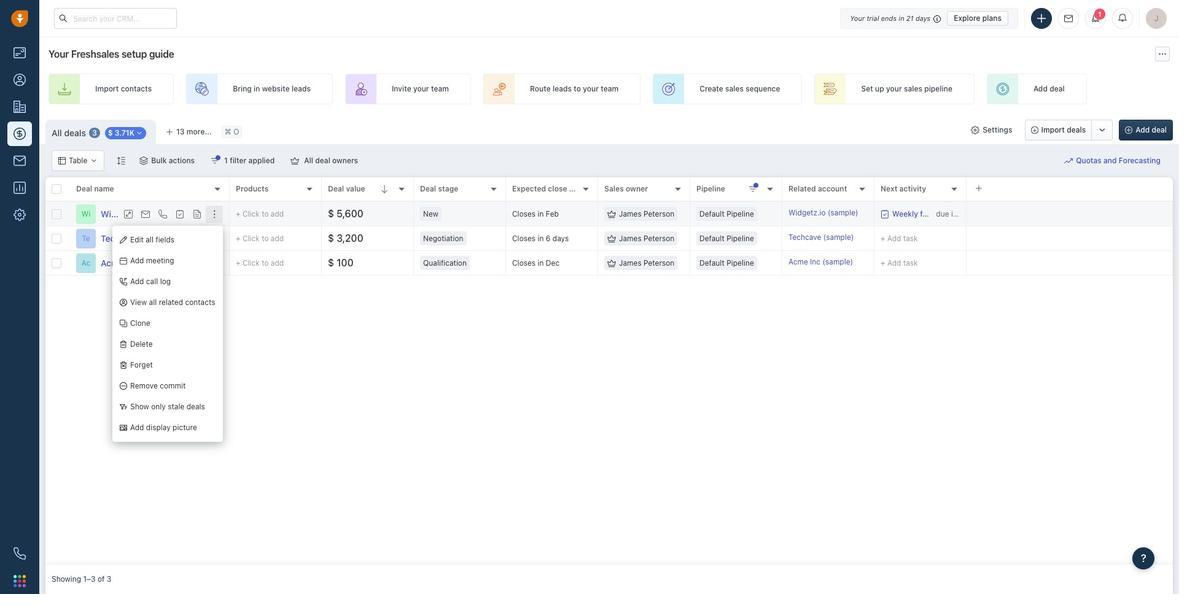 Task type: describe. For each thing, give the bounding box(es) containing it.
in for closes in dec
[[538, 258, 544, 268]]

add deal for add deal "link"
[[1033, 84, 1065, 94]]

next activity
[[881, 184, 926, 194]]

1 horizontal spatial techcave (sample)
[[788, 233, 854, 242]]

add deal button
[[1119, 120, 1173, 141]]

actions
[[169, 156, 195, 165]]

1 horizontal spatial contacts
[[185, 298, 215, 307]]

$ 3.71k
[[108, 129, 135, 138]]

remove
[[130, 382, 158, 391]]

activity
[[899, 184, 926, 194]]

container_wx8msf4aqz5i3rn1 image down next
[[881, 210, 889, 218]]

more...
[[187, 127, 212, 136]]

ac
[[81, 258, 91, 268]]

add meeting
[[130, 256, 174, 266]]

deal for deal name
[[76, 184, 92, 194]]

+ for $ 5,600
[[236, 209, 240, 219]]

13 more... button
[[159, 123, 218, 141]]

invite your team link
[[345, 74, 471, 104]]

to for $ 5,600
[[262, 209, 269, 219]]

1 horizontal spatial acme
[[788, 257, 808, 266]]

view all related contacts
[[130, 298, 215, 307]]

stage
[[438, 184, 458, 194]]

3,200
[[337, 233, 363, 244]]

+ add task for $ 100
[[881, 258, 918, 267]]

remove commit
[[130, 382, 186, 391]]

close
[[548, 184, 567, 194]]

phone image
[[14, 548, 26, 560]]

explore plans
[[954, 13, 1002, 22]]

dec
[[546, 258, 560, 268]]

deals for import
[[1067, 125, 1086, 134]]

press space to select this row. row containing acme inc (sample)
[[45, 251, 230, 276]]

deal for add deal button
[[1152, 125, 1167, 134]]

trial
[[867, 14, 879, 22]]

bring in website leads link
[[186, 74, 333, 104]]

container_wx8msf4aqz5i3rn1 image inside bulk actions button
[[140, 157, 148, 165]]

1 filter applied button
[[203, 150, 283, 171]]

your freshsales setup guide
[[49, 49, 174, 60]]

import for import deals
[[1041, 125, 1065, 134]]

o
[[233, 127, 239, 137]]

deals for all
[[64, 128, 86, 138]]

james peterson for $ 3,200
[[619, 234, 674, 243]]

2
[[959, 209, 964, 218]]

sales owner
[[604, 184, 648, 194]]

all deal owners
[[304, 156, 358, 165]]

3.71k
[[115, 129, 135, 138]]

guide
[[149, 49, 174, 60]]

deal name column header
[[70, 177, 230, 202]]

closes in 6 days
[[512, 234, 569, 243]]

days for closes in 6 days
[[553, 234, 569, 243]]

task for $ 3,200
[[903, 234, 918, 243]]

1 for 1 filter applied
[[224, 156, 228, 165]]

james peterson for $ 5,600
[[619, 209, 674, 219]]

closes in feb
[[512, 209, 559, 219]]

show only stale deals
[[130, 402, 205, 412]]

forecasting
[[1119, 156, 1161, 165]]

owners
[[332, 156, 358, 165]]

all deals 3
[[52, 128, 97, 138]]

related
[[159, 298, 183, 307]]

ends
[[881, 14, 897, 22]]

bulk actions button
[[132, 150, 203, 171]]

name
[[94, 184, 114, 194]]

click for $ 3,200
[[243, 234, 260, 243]]

phone element
[[7, 542, 32, 566]]

commit
[[160, 382, 186, 391]]

row group containing $ 5,600
[[230, 202, 1173, 276]]

21
[[906, 14, 914, 22]]

your for your freshsales setup guide
[[49, 49, 69, 60]]

invite
[[392, 84, 411, 94]]

te
[[82, 234, 90, 243]]

0 horizontal spatial inc
[[126, 258, 138, 268]]

set up your sales pipeline
[[861, 84, 952, 94]]

deal for all deal owners button
[[315, 156, 330, 165]]

0 horizontal spatial acme inc (sample)
[[101, 258, 176, 268]]

peterson for $ 100
[[644, 258, 674, 268]]

display
[[146, 423, 171, 433]]

default pipeline for $ 100
[[699, 258, 754, 268]]

to for $ 3,200
[[262, 234, 269, 243]]

to for $ 100
[[262, 258, 269, 268]]

+ add task for $ 3,200
[[881, 234, 918, 243]]

call
[[146, 277, 158, 286]]

sequence
[[746, 84, 780, 94]]

3 your from the left
[[886, 84, 902, 94]]

wi
[[81, 209, 91, 219]]

related
[[788, 184, 816, 194]]

add inside "link"
[[1033, 84, 1048, 94]]

add inside button
[[1136, 125, 1150, 134]]

forget
[[130, 361, 153, 370]]

press space to select this row. row containing $ 100
[[230, 251, 1173, 276]]

in for due in 2 days
[[951, 209, 957, 218]]

closes for 3,200
[[512, 234, 536, 243]]

1 for 1
[[1098, 10, 1102, 18]]

settings button
[[965, 120, 1018, 141]]

settings
[[983, 125, 1012, 134]]

james for 100
[[619, 258, 642, 268]]

widgetz.io
[[788, 208, 826, 217]]

only
[[151, 402, 166, 412]]

import deals
[[1041, 125, 1086, 134]]

2 your from the left
[[583, 84, 599, 94]]

filter
[[230, 156, 246, 165]]

$ for $ 3,200
[[328, 233, 334, 244]]

edit
[[130, 235, 144, 245]]

related account
[[788, 184, 847, 194]]

1 link
[[1085, 8, 1106, 29]]

deal name row
[[45, 177, 230, 202]]

+ for $ 100
[[236, 258, 240, 268]]

peterson for $ 3,200
[[644, 234, 674, 243]]

in for closes in 6 days
[[538, 234, 544, 243]]

showing 1–3 of 3
[[52, 575, 111, 584]]

create sales sequence link
[[653, 74, 802, 104]]

widgetz.io (sample) link
[[788, 207, 858, 221]]

bulk actions
[[151, 156, 195, 165]]

route leads to your team
[[530, 84, 619, 94]]

cell for 5,600
[[967, 202, 1173, 226]]

bulk
[[151, 156, 167, 165]]

container_wx8msf4aqz5i3rn1 image down the sales
[[607, 210, 616, 218]]

1 horizontal spatial acme inc (sample) link
[[788, 257, 853, 270]]

all for edit
[[146, 235, 153, 245]]

all for view
[[149, 298, 157, 307]]

expected close date
[[512, 184, 585, 194]]

cell for 100
[[967, 251, 1173, 275]]

3 inside all deals 3
[[92, 128, 97, 138]]

up
[[875, 84, 884, 94]]

pipeline for 3,200
[[727, 234, 754, 243]]

closes in dec
[[512, 258, 560, 268]]

fields
[[156, 235, 174, 245]]

next
[[881, 184, 897, 194]]

route
[[530, 84, 551, 94]]

edit all fields
[[130, 235, 174, 245]]

1 your from the left
[[413, 84, 429, 94]]

default for $ 100
[[699, 258, 724, 268]]

1 horizontal spatial acme inc (sample)
[[788, 257, 853, 266]]

applied
[[248, 156, 275, 165]]



Task type: vqa. For each thing, say whether or not it's contained in the screenshot.
Expected
yes



Task type: locate. For each thing, give the bounding box(es) containing it.
acme right ac
[[101, 258, 124, 268]]

explore plans link
[[947, 11, 1008, 25]]

1 horizontal spatial days
[[916, 14, 930, 22]]

$ for $ 3.71k
[[108, 129, 113, 138]]

contacts
[[121, 84, 152, 94], [185, 298, 215, 307]]

0 vertical spatial cell
[[967, 202, 1173, 226]]

task for $ 100
[[903, 258, 918, 267]]

all deals link
[[52, 127, 86, 139]]

days right 2 at top
[[966, 209, 982, 218]]

0 horizontal spatial your
[[413, 84, 429, 94]]

2 closes from the top
[[512, 234, 536, 243]]

setup
[[121, 49, 147, 60]]

1 horizontal spatial deal
[[328, 184, 344, 194]]

import down 'your freshsales setup guide'
[[95, 84, 119, 94]]

deal for deal stage
[[420, 184, 436, 194]]

negotiation
[[423, 234, 463, 243]]

2 deal from the left
[[328, 184, 344, 194]]

0 horizontal spatial acme inc (sample) link
[[101, 257, 176, 269]]

3 james peterson from the top
[[619, 258, 674, 268]]

2 task from the top
[[903, 258, 918, 267]]

1 vertical spatial default
[[699, 234, 724, 243]]

1 vertical spatial import
[[1041, 125, 1065, 134]]

2 horizontal spatial your
[[886, 84, 902, 94]]

container_wx8msf4aqz5i3rn1 image
[[971, 126, 980, 134], [140, 157, 148, 165], [211, 157, 219, 165], [291, 157, 299, 165], [881, 210, 889, 218], [607, 234, 616, 243], [607, 259, 616, 267]]

1 vertical spatial all
[[149, 298, 157, 307]]

3 right all deals "link" at the top of page
[[92, 128, 97, 138]]

0 vertical spatial contacts
[[121, 84, 152, 94]]

view
[[130, 298, 147, 307]]

0 horizontal spatial deals
[[64, 128, 86, 138]]

closes for 100
[[512, 258, 536, 268]]

pipeline
[[924, 84, 952, 94]]

2 vertical spatial deal
[[315, 156, 330, 165]]

your right invite
[[413, 84, 429, 94]]

$ 5,600
[[328, 208, 363, 219]]

1 vertical spatial 1
[[224, 156, 228, 165]]

3 click from the top
[[243, 258, 260, 268]]

all for deal
[[304, 156, 313, 165]]

add deal up forecasting
[[1136, 125, 1167, 134]]

row group
[[45, 202, 230, 276], [230, 202, 1173, 276]]

1 + add task from the top
[[881, 234, 918, 243]]

0 vertical spatial add
[[271, 209, 284, 219]]

1 vertical spatial add
[[271, 234, 284, 243]]

+ click to add for $ 5,600
[[236, 209, 284, 219]]

inc down widgetz.io (sample) link
[[810, 257, 820, 266]]

1 vertical spatial click
[[243, 234, 260, 243]]

techcave down the widgetz.io
[[788, 233, 821, 242]]

techcave (sample) down widgetz.io (sample) link
[[788, 233, 854, 242]]

0 horizontal spatial techcave (sample) link
[[101, 232, 177, 245]]

days
[[916, 14, 930, 22], [966, 209, 982, 218], [553, 234, 569, 243]]

pipeline
[[696, 184, 725, 194], [727, 209, 754, 219], [727, 234, 754, 243], [727, 258, 754, 268]]

2 add from the top
[[271, 234, 284, 243]]

techcave (sample) link down widgetz.io (sample) link
[[788, 232, 854, 245]]

5,600
[[337, 208, 363, 219]]

qualification
[[423, 258, 467, 268]]

container_wx8msf4aqz5i3rn1 image right the applied
[[291, 157, 299, 165]]

container_wx8msf4aqz5i3rn1 image inside 1 filter applied button
[[211, 157, 219, 165]]

show
[[130, 402, 149, 412]]

container_wx8msf4aqz5i3rn1 image right dec
[[607, 259, 616, 267]]

deals
[[1067, 125, 1086, 134], [64, 128, 86, 138], [187, 402, 205, 412]]

1 horizontal spatial import
[[1041, 125, 1065, 134]]

1 + click to add from the top
[[236, 209, 284, 219]]

deal inside "link"
[[1050, 84, 1065, 94]]

1 vertical spatial james peterson
[[619, 234, 674, 243]]

0 horizontal spatial acme
[[101, 258, 124, 268]]

closes down the expected at left
[[512, 209, 536, 219]]

0 horizontal spatial deal
[[315, 156, 330, 165]]

new
[[423, 209, 438, 219]]

1 default from the top
[[699, 209, 724, 219]]

0 horizontal spatial sales
[[725, 84, 744, 94]]

inc
[[810, 257, 820, 266], [126, 258, 138, 268]]

click for $ 5,600
[[243, 209, 260, 219]]

cell
[[967, 202, 1173, 226], [967, 227, 1173, 251], [967, 251, 1173, 275]]

2 + click to add from the top
[[236, 234, 284, 243]]

1 default pipeline from the top
[[699, 209, 754, 219]]

2 peterson from the top
[[644, 234, 674, 243]]

container_wx8msf4aqz5i3rn1 image inside settings popup button
[[971, 126, 980, 134]]

closes left 6
[[512, 234, 536, 243]]

menu
[[112, 226, 223, 442]]

import down add deal "link"
[[1041, 125, 1065, 134]]

0 horizontal spatial 1
[[224, 156, 228, 165]]

pipeline for 100
[[727, 258, 754, 268]]

$ left 3,200
[[328, 233, 334, 244]]

leads right website
[[292, 84, 311, 94]]

1 team from the left
[[431, 84, 449, 94]]

0 vertical spatial default
[[699, 209, 724, 219]]

2 vertical spatial james
[[619, 258, 642, 268]]

0 vertical spatial 1
[[1098, 10, 1102, 18]]

container_wx8msf4aqz5i3rn1 image down the sales
[[607, 234, 616, 243]]

menu containing edit all fields
[[112, 226, 223, 442]]

date
[[569, 184, 585, 194]]

plans
[[982, 13, 1002, 22]]

$ left 3.71k
[[108, 129, 113, 138]]

deal up forecasting
[[1152, 125, 1167, 134]]

1 horizontal spatial techcave
[[788, 233, 821, 242]]

import deals group
[[1025, 120, 1113, 141]]

0 horizontal spatial your
[[49, 49, 69, 60]]

container_wx8msf4aqz5i3rn1 image right table
[[90, 157, 98, 165]]

import for import contacts
[[95, 84, 119, 94]]

container_wx8msf4aqz5i3rn1 image inside all deal owners button
[[291, 157, 299, 165]]

2 horizontal spatial days
[[966, 209, 982, 218]]

3 right of
[[107, 575, 111, 584]]

route leads to your team link
[[483, 74, 641, 104]]

all up table dropdown button
[[52, 128, 62, 138]]

all
[[146, 235, 153, 245], [149, 298, 157, 307]]

table button
[[52, 150, 105, 171]]

add
[[1033, 84, 1048, 94], [1136, 125, 1150, 134], [887, 234, 901, 243], [130, 256, 144, 266], [887, 258, 901, 267], [130, 277, 144, 286], [130, 423, 144, 433]]

peterson for $ 5,600
[[644, 209, 674, 219]]

default for $ 5,600
[[699, 209, 724, 219]]

100
[[337, 257, 353, 268]]

add deal for add deal button
[[1136, 125, 1167, 134]]

james
[[619, 209, 642, 219], [619, 234, 642, 243], [619, 258, 642, 268]]

$ for $ 5,600
[[328, 208, 334, 219]]

0 horizontal spatial days
[[553, 234, 569, 243]]

2 click from the top
[[243, 234, 260, 243]]

techcave (sample) link
[[788, 232, 854, 245], [101, 232, 177, 245]]

in for closes in feb
[[538, 209, 544, 219]]

1 sales from the left
[[725, 84, 744, 94]]

2 james from the top
[[619, 234, 642, 243]]

3 + click to add from the top
[[236, 258, 284, 268]]

all deal owners button
[[283, 150, 366, 171]]

1 vertical spatial deal
[[1152, 125, 1167, 134]]

of
[[98, 575, 105, 584]]

all right 'edit'
[[146, 235, 153, 245]]

deal inside button
[[315, 156, 330, 165]]

1 vertical spatial cell
[[967, 227, 1173, 251]]

in right bring
[[254, 84, 260, 94]]

add call log
[[130, 277, 171, 286]]

your
[[850, 14, 865, 22], [49, 49, 69, 60]]

container_wx8msf4aqz5i3rn1 image left filter
[[211, 157, 219, 165]]

1 vertical spatial all
[[304, 156, 313, 165]]

3
[[92, 128, 97, 138], [107, 575, 111, 584]]

0 vertical spatial 3
[[92, 128, 97, 138]]

1 horizontal spatial your
[[583, 84, 599, 94]]

1 task from the top
[[903, 234, 918, 243]]

2 vertical spatial days
[[553, 234, 569, 243]]

$ left 100
[[328, 257, 334, 268]]

2 horizontal spatial deal
[[1152, 125, 1167, 134]]

container_wx8msf4aqz5i3rn1 image
[[136, 130, 143, 137], [1064, 157, 1073, 165], [58, 157, 66, 165], [90, 157, 98, 165], [607, 210, 616, 218]]

2 + add task from the top
[[881, 258, 918, 267]]

1 horizontal spatial inc
[[810, 257, 820, 266]]

container_wx8msf4aqz5i3rn1 image left bulk
[[140, 157, 148, 165]]

2 vertical spatial default
[[699, 258, 724, 268]]

deal for deal value
[[328, 184, 344, 194]]

add deal inside button
[[1136, 125, 1167, 134]]

days right 6
[[553, 234, 569, 243]]

press space to select this row. row containing techcave (sample)
[[45, 227, 230, 251]]

in left '21'
[[899, 14, 904, 22]]

cell for 3,200
[[967, 227, 1173, 251]]

+ click to add for $ 3,200
[[236, 234, 284, 243]]

$ for $ 100
[[328, 257, 334, 268]]

grid
[[45, 176, 1173, 565]]

0 horizontal spatial 3
[[92, 128, 97, 138]]

showing
[[52, 575, 81, 584]]

0 horizontal spatial techcave (sample)
[[101, 233, 177, 243]]

2 horizontal spatial deal
[[420, 184, 436, 194]]

1 vertical spatial contacts
[[185, 298, 215, 307]]

contacts inside import contacts "link"
[[121, 84, 152, 94]]

techcave right te on the top of page
[[101, 233, 139, 243]]

deals inside the import deals button
[[1067, 125, 1086, 134]]

log
[[160, 277, 171, 286]]

2 sales from the left
[[904, 84, 922, 94]]

acme inc (sample) down widgetz.io (sample) link
[[788, 257, 853, 266]]

deal up the import deals button
[[1050, 84, 1065, 94]]

click for $ 100
[[243, 258, 260, 268]]

james for 5,600
[[619, 209, 642, 219]]

2 default pipeline from the top
[[699, 234, 754, 243]]

1 horizontal spatial all
[[304, 156, 313, 165]]

freshworks switcher image
[[14, 575, 26, 588]]

1 add from the top
[[271, 209, 284, 219]]

acme inc (sample) link down widgetz.io (sample) link
[[788, 257, 853, 270]]

$ 100
[[328, 257, 353, 268]]

0 vertical spatial click
[[243, 209, 260, 219]]

add for $ 3,200
[[271, 234, 284, 243]]

0 vertical spatial default pipeline
[[699, 209, 754, 219]]

0 vertical spatial days
[[916, 14, 930, 22]]

owner
[[626, 184, 648, 194]]

0 vertical spatial task
[[903, 234, 918, 243]]

0 vertical spatial all
[[52, 128, 62, 138]]

0 vertical spatial closes
[[512, 209, 536, 219]]

add deal link
[[987, 74, 1087, 104]]

sales left pipeline at right top
[[904, 84, 922, 94]]

2 vertical spatial add
[[271, 258, 284, 268]]

delete
[[130, 340, 153, 349]]

team inside route leads to your team link
[[601, 84, 619, 94]]

quotas and forecasting link
[[1064, 150, 1173, 171]]

press space to select this row. row containing $ 3,200
[[230, 227, 1173, 251]]

container_wx8msf4aqz5i3rn1 image left settings
[[971, 126, 980, 134]]

deals up table
[[64, 128, 86, 138]]

account
[[818, 184, 847, 194]]

techcave (sample) link up "add meeting"
[[101, 232, 177, 245]]

0 vertical spatial + click to add
[[236, 209, 284, 219]]

1 deal from the left
[[76, 184, 92, 194]]

your right up
[[886, 84, 902, 94]]

your left freshsales
[[49, 49, 69, 60]]

3 default pipeline from the top
[[699, 258, 754, 268]]

james for 3,200
[[619, 234, 642, 243]]

grid containing $ 5,600
[[45, 176, 1173, 565]]

3 deal from the left
[[420, 184, 436, 194]]

acme inc (sample) link up add call log
[[101, 257, 176, 269]]

container_wx8msf4aqz5i3rn1 image left quotas
[[1064, 157, 1073, 165]]

1 james from the top
[[619, 209, 642, 219]]

closes left dec
[[512, 258, 536, 268]]

1 vertical spatial task
[[903, 258, 918, 267]]

1 horizontal spatial add deal
[[1136, 125, 1167, 134]]

0 vertical spatial + add task
[[881, 234, 918, 243]]

container_wx8msf4aqz5i3rn1 image right 3.71k
[[136, 130, 143, 137]]

add deal up the import deals button
[[1033, 84, 1065, 94]]

1 horizontal spatial sales
[[904, 84, 922, 94]]

closes for 5,600
[[512, 209, 536, 219]]

press space to select this row. row containing wi
[[45, 202, 230, 227]]

pipeline for 5,600
[[727, 209, 754, 219]]

container_wx8msf4aqz5i3rn1 image inside quotas and forecasting link
[[1064, 157, 1073, 165]]

0 vertical spatial import
[[95, 84, 119, 94]]

$ inside button
[[108, 129, 113, 138]]

default pipeline for $ 5,600
[[699, 209, 754, 219]]

deal left value
[[328, 184, 344, 194]]

13 more...
[[176, 127, 212, 136]]

1 horizontal spatial deals
[[187, 402, 205, 412]]

2 leads from the left
[[553, 84, 572, 94]]

$ left 5,600
[[328, 208, 334, 219]]

1 closes from the top
[[512, 209, 536, 219]]

0 vertical spatial james peterson
[[619, 209, 674, 219]]

1 vertical spatial your
[[49, 49, 69, 60]]

13
[[176, 127, 185, 136]]

2 vertical spatial closes
[[512, 258, 536, 268]]

3 default from the top
[[699, 258, 724, 268]]

3 james from the top
[[619, 258, 642, 268]]

all inside button
[[304, 156, 313, 165]]

0 vertical spatial your
[[850, 14, 865, 22]]

default pipeline
[[699, 209, 754, 219], [699, 234, 754, 243], [699, 258, 754, 268]]

deal left the name
[[76, 184, 92, 194]]

sales right create
[[725, 84, 744, 94]]

your
[[413, 84, 429, 94], [583, 84, 599, 94], [886, 84, 902, 94]]

1 vertical spatial peterson
[[644, 234, 674, 243]]

2 vertical spatial default pipeline
[[699, 258, 754, 268]]

picture
[[173, 423, 197, 433]]

3 closes from the top
[[512, 258, 536, 268]]

2 vertical spatial click
[[243, 258, 260, 268]]

all left 'owners'
[[304, 156, 313, 165]]

sales
[[604, 184, 624, 194]]

1 click from the top
[[243, 209, 260, 219]]

import contacts link
[[49, 74, 174, 104]]

2 default from the top
[[699, 234, 724, 243]]

your right route
[[583, 84, 599, 94]]

and
[[1103, 156, 1117, 165]]

1 vertical spatial days
[[966, 209, 982, 218]]

1 row group from the left
[[45, 202, 230, 276]]

1 vertical spatial closes
[[512, 234, 536, 243]]

2 vertical spatial + click to add
[[236, 258, 284, 268]]

techcave (sample)
[[788, 233, 854, 242], [101, 233, 177, 243]]

+ click to add for $ 100
[[236, 258, 284, 268]]

1 vertical spatial 3
[[107, 575, 111, 584]]

Search your CRM... text field
[[54, 8, 177, 29]]

deal left 'owners'
[[315, 156, 330, 165]]

contacts right related
[[185, 298, 215, 307]]

1 vertical spatial + add task
[[881, 258, 918, 267]]

your trial ends in 21 days
[[850, 14, 930, 22]]

deal inside button
[[1152, 125, 1167, 134]]

1 vertical spatial james
[[619, 234, 642, 243]]

import contacts
[[95, 84, 152, 94]]

days right '21'
[[916, 14, 930, 22]]

deals right stale
[[187, 402, 205, 412]]

1 horizontal spatial team
[[601, 84, 619, 94]]

1 peterson from the top
[[644, 209, 674, 219]]

container_wx8msf4aqz5i3rn1 image left table
[[58, 157, 66, 165]]

+ for $ 3,200
[[236, 234, 240, 243]]

all for deals
[[52, 128, 62, 138]]

set up your sales pipeline link
[[815, 74, 974, 104]]

2 cell from the top
[[967, 227, 1173, 251]]

2 team from the left
[[601, 84, 619, 94]]

inc down 'edit'
[[126, 258, 138, 268]]

in left feb
[[538, 209, 544, 219]]

3 peterson from the top
[[644, 258, 674, 268]]

0 vertical spatial all
[[146, 235, 153, 245]]

default pipeline for $ 3,200
[[699, 234, 754, 243]]

0 horizontal spatial team
[[431, 84, 449, 94]]

sales
[[725, 84, 744, 94], [904, 84, 922, 94]]

days for due in 2 days
[[966, 209, 982, 218]]

all
[[52, 128, 62, 138], [304, 156, 313, 165]]

1 inside 1 filter applied button
[[224, 156, 228, 165]]

2 vertical spatial cell
[[967, 251, 1173, 275]]

0 horizontal spatial deal
[[76, 184, 92, 194]]

0 horizontal spatial techcave
[[101, 233, 139, 243]]

2 horizontal spatial deals
[[1067, 125, 1086, 134]]

row group containing techcave (sample)
[[45, 202, 230, 276]]

1 vertical spatial add deal
[[1136, 125, 1167, 134]]

2 row group from the left
[[230, 202, 1173, 276]]

expected
[[512, 184, 546, 194]]

press space to select this row. row containing $ 5,600
[[230, 202, 1173, 227]]

acme down the widgetz.io
[[788, 257, 808, 266]]

1 leads from the left
[[292, 84, 311, 94]]

2 vertical spatial peterson
[[644, 258, 674, 268]]

1 horizontal spatial 1
[[1098, 10, 1102, 18]]

in for bring in website leads
[[254, 84, 260, 94]]

1
[[1098, 10, 1102, 18], [224, 156, 228, 165]]

3 cell from the top
[[967, 251, 1173, 275]]

0 vertical spatial peterson
[[644, 209, 674, 219]]

bring in website leads
[[233, 84, 311, 94]]

all right view
[[149, 298, 157, 307]]

deal left stage
[[420, 184, 436, 194]]

add deal inside "link"
[[1033, 84, 1065, 94]]

3 add from the top
[[271, 258, 284, 268]]

deals up quotas
[[1067, 125, 1086, 134]]

in left dec
[[538, 258, 544, 268]]

0 horizontal spatial import
[[95, 84, 119, 94]]

2 james peterson from the top
[[619, 234, 674, 243]]

default for $ 3,200
[[699, 234, 724, 243]]

acme inc (sample) up add call log
[[101, 258, 176, 268]]

james peterson for $ 100
[[619, 258, 674, 268]]

leads right route
[[553, 84, 572, 94]]

1 inside 1 link
[[1098, 10, 1102, 18]]

0 vertical spatial add deal
[[1033, 84, 1065, 94]]

table
[[69, 156, 87, 165]]

in inside bring in website leads link
[[254, 84, 260, 94]]

1 horizontal spatial techcave (sample) link
[[788, 232, 854, 245]]

add for $ 5,600
[[271, 209, 284, 219]]

style_myh0__igzzd8unmi image
[[117, 156, 125, 165]]

deal stage
[[420, 184, 458, 194]]

1 james peterson from the top
[[619, 209, 674, 219]]

techcave
[[788, 233, 821, 242], [101, 233, 139, 243]]

acme inc (sample)
[[788, 257, 853, 266], [101, 258, 176, 268]]

create sales sequence
[[700, 84, 780, 94]]

deal inside column header
[[76, 184, 92, 194]]

deal for add deal "link"
[[1050, 84, 1065, 94]]

in
[[899, 14, 904, 22], [254, 84, 260, 94], [951, 209, 957, 218], [538, 209, 544, 219], [538, 234, 544, 243], [538, 258, 544, 268]]

your left trial
[[850, 14, 865, 22]]

1 cell from the top
[[967, 202, 1173, 226]]

add deal
[[1033, 84, 1065, 94], [1136, 125, 1167, 134]]

0 horizontal spatial all
[[52, 128, 62, 138]]

1 horizontal spatial deal
[[1050, 84, 1065, 94]]

container_wx8msf4aqz5i3rn1 image inside $ 3.71k button
[[136, 130, 143, 137]]

add
[[271, 209, 284, 219], [271, 234, 284, 243], [271, 258, 284, 268]]

in left 2 at top
[[951, 209, 957, 218]]

set
[[861, 84, 873, 94]]

1 vertical spatial default pipeline
[[699, 234, 754, 243]]

techcave (sample) up "add meeting"
[[101, 233, 177, 243]]

team
[[431, 84, 449, 94], [601, 84, 619, 94]]

import inside "link"
[[95, 84, 119, 94]]

contacts down setup
[[121, 84, 152, 94]]

1 horizontal spatial leads
[[553, 84, 572, 94]]

+ click to add
[[236, 209, 284, 219], [236, 234, 284, 243], [236, 258, 284, 268]]

add for $ 100
[[271, 258, 284, 268]]

0 horizontal spatial leads
[[292, 84, 311, 94]]

0 vertical spatial deal
[[1050, 84, 1065, 94]]

2 vertical spatial james peterson
[[619, 258, 674, 268]]

$ 3.71k button
[[101, 126, 150, 140]]

team inside the invite your team link
[[431, 84, 449, 94]]

1 horizontal spatial 3
[[107, 575, 111, 584]]

press space to select this row. row
[[45, 202, 230, 227], [230, 202, 1173, 227], [45, 227, 230, 251], [230, 227, 1173, 251], [45, 251, 230, 276], [230, 251, 1173, 276]]

$
[[108, 129, 113, 138], [328, 208, 334, 219], [328, 233, 334, 244], [328, 257, 334, 268]]

0 horizontal spatial contacts
[[121, 84, 152, 94]]

1 horizontal spatial your
[[850, 14, 865, 22]]

⌘ o
[[225, 127, 239, 137]]

your for your trial ends in 21 days
[[850, 14, 865, 22]]

import inside button
[[1041, 125, 1065, 134]]

in left 6
[[538, 234, 544, 243]]

website
[[262, 84, 290, 94]]



